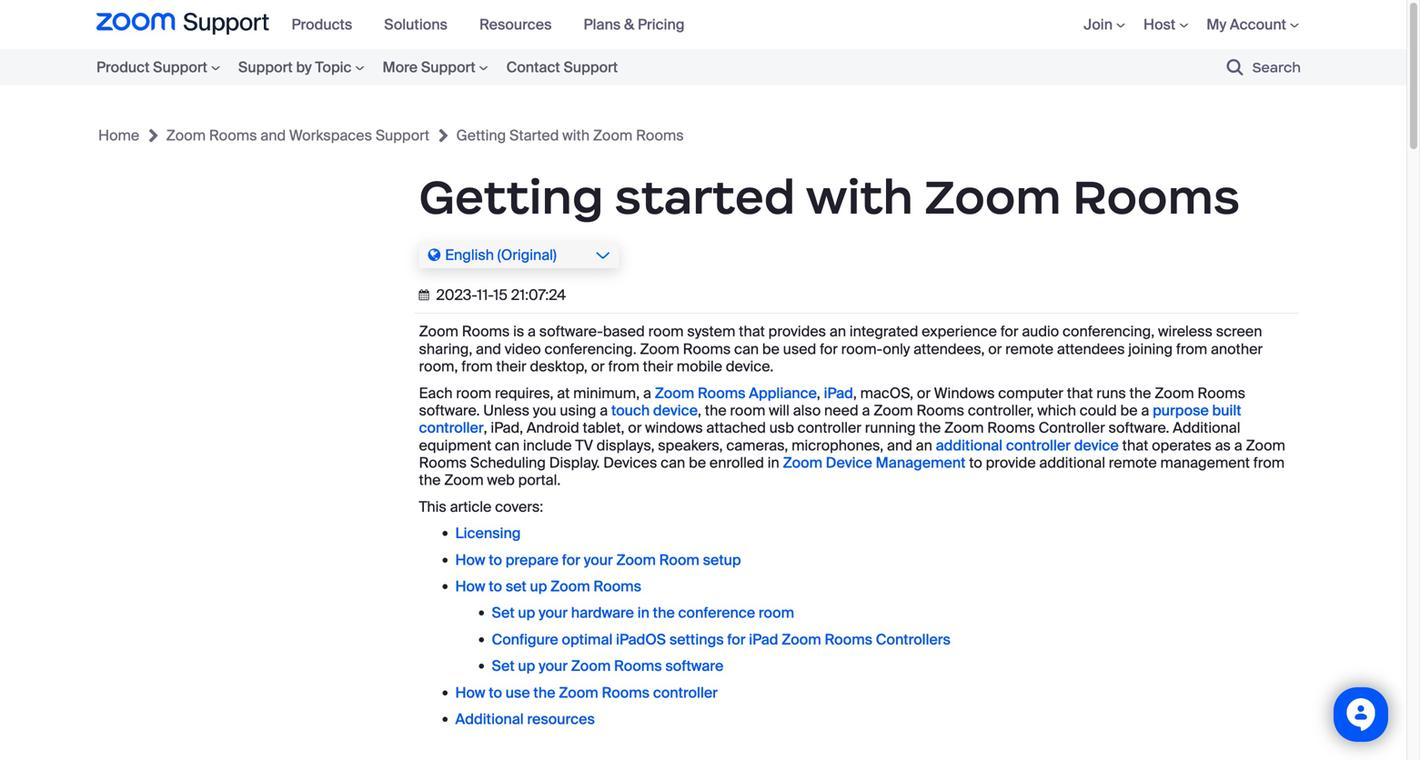Task type: vqa. For each thing, say whether or not it's contained in the screenshot.
To
yes



Task type: describe. For each thing, give the bounding box(es) containing it.
home
[[98, 126, 139, 145]]

zoom inside 'link'
[[593, 126, 633, 145]]

to left use at the bottom
[[489, 684, 502, 703]]

touch device , the room will also need a zoom rooms controller, which could be a
[[612, 401, 1153, 420]]

device
[[826, 454, 873, 473]]

remote inside to provide additional remote management from the zoom web portal.
[[1109, 454, 1158, 473]]

running
[[865, 419, 916, 438]]

1 vertical spatial your
[[539, 604, 568, 623]]

as
[[1216, 436, 1231, 455]]

controller,
[[968, 401, 1034, 420]]

the up the ipados
[[653, 604, 675, 623]]

cameras,
[[727, 436, 789, 455]]

, ipad, android tablet, or windows attached usb controller running the zoom rooms controller software. additional equipment can include tv displays, speakers, cameras, microphones, and an
[[419, 419, 1241, 455]]

or inside , macos, or windows computer that runs the zoom rooms software. unless you using a
[[917, 384, 931, 403]]

licensing
[[456, 524, 521, 544]]

rooms inside getting started with zoom rooms 'link'
[[636, 126, 684, 145]]

3 how from the top
[[456, 684, 486, 703]]

a left purpose
[[1142, 401, 1150, 420]]

using
[[560, 401, 597, 420]]

based
[[603, 322, 645, 341]]

1 horizontal spatial device
[[1075, 436, 1119, 455]]

equipment
[[419, 436, 492, 455]]

additional inside to provide additional remote management from the zoom web portal.
[[1040, 454, 1106, 473]]

1 how from the top
[[456, 551, 486, 570]]

a inside that operates as a zoom rooms scheduling display. devices can be enrolled in
[[1235, 436, 1243, 455]]

zoom rooms and workspaces support link
[[166, 123, 430, 148]]

each room requires, at minimum, a zoom rooms appliance , ipad
[[419, 384, 854, 403]]

more
[[383, 58, 418, 77]]

plans & pricing
[[584, 15, 685, 34]]

article
[[450, 498, 492, 517]]

use
[[506, 684, 530, 703]]

each
[[419, 384, 453, 403]]

zoom inside that operates as a zoom rooms scheduling display. devices can be enrolled in
[[1246, 436, 1286, 455]]

controller
[[1039, 419, 1106, 438]]

home link
[[98, 123, 139, 148]]

&
[[624, 15, 635, 34]]

a inside zoom rooms is a software-based room system that provides an integrated experience for audio conferencing, wireless screen sharing, and video conferencing. zoom rooms can be used for room-only attendees, or remote attendees joining from another room, from their desktop, or from their mobile device.
[[528, 322, 536, 341]]

support left by
[[238, 58, 293, 77]]

2 vertical spatial your
[[539, 657, 568, 676]]

controller inside this article covers: licensing how to prepare for your zoom room setup how to set up zoom rooms set up your hardware in the conference room configure optimal ipados settings for ipad zoom rooms controllers set up your zoom rooms software how to use the zoom rooms controller additional resources
[[653, 684, 718, 703]]

only
[[883, 340, 910, 359]]

host
[[1144, 15, 1176, 34]]

will
[[769, 401, 790, 420]]

with for started
[[806, 168, 914, 227]]

settings
[[670, 631, 724, 650]]

more support
[[383, 58, 476, 77]]

could
[[1080, 401, 1117, 420]]

that operates as a zoom rooms scheduling display. devices can be enrolled in
[[419, 436, 1286, 473]]

2023-
[[436, 286, 477, 305]]

to provide additional remote management from the zoom web portal.
[[419, 454, 1285, 490]]

resources
[[527, 710, 595, 730]]

computer
[[999, 384, 1064, 403]]

, left ipad link
[[817, 384, 821, 403]]

rooms inside , ipad, android tablet, or windows attached usb controller running the zoom rooms controller software. additional equipment can include tv displays, speakers, cameras, microphones, and an
[[988, 419, 1036, 438]]

how to set up zoom rooms link
[[456, 578, 642, 597]]

getting started with zoom rooms main content
[[0, 86, 1407, 761]]

contact
[[507, 58, 560, 77]]

unless
[[484, 401, 530, 420]]

0 horizontal spatial device
[[653, 401, 698, 420]]

software. inside , ipad, android tablet, or windows attached usb controller running the zoom rooms controller software. additional equipment can include tv displays, speakers, cameras, microphones, and an
[[1109, 419, 1170, 438]]

at
[[557, 384, 570, 403]]

set up your hardware in the conference room link
[[492, 604, 795, 623]]

product
[[96, 58, 150, 77]]

getting for getting started with zoom rooms
[[456, 126, 506, 145]]

configure
[[492, 631, 559, 650]]

conferencing,
[[1063, 322, 1155, 341]]

you
[[533, 401, 557, 420]]

that inside , macos, or windows computer that runs the zoom rooms software. unless you using a
[[1067, 384, 1094, 403]]

windows
[[645, 419, 703, 438]]

speakers,
[[658, 436, 723, 455]]

scheduling
[[470, 454, 546, 473]]

0 vertical spatial your
[[584, 551, 613, 570]]

appliance
[[749, 384, 817, 403]]

products link
[[292, 15, 366, 34]]

a right need
[[862, 401, 871, 420]]

audio
[[1022, 322, 1060, 341]]

support by topic link
[[229, 55, 374, 80]]

this
[[419, 498, 447, 517]]

touch
[[612, 401, 650, 420]]

macos,
[[861, 384, 914, 403]]

remote inside zoom rooms is a software-based room system that provides an integrated experience for audio conferencing, wireless screen sharing, and video conferencing. zoom rooms can be used for room-only attendees, or remote attendees joining from another room, from their desktop, or from their mobile device.
[[1006, 340, 1054, 359]]

started
[[615, 168, 796, 227]]

solutions link
[[384, 15, 461, 34]]

zoom rooms is a software-based room system that provides an integrated experience for audio conferencing, wireless screen sharing, and video conferencing. zoom rooms can be used for room-only attendees, or remote attendees joining from another room, from their desktop, or from their mobile device.
[[419, 322, 1263, 376]]

also
[[793, 401, 821, 420]]

screen
[[1217, 322, 1263, 341]]

getting for getting started with zoom rooms
[[419, 168, 604, 227]]

2 their from the left
[[643, 357, 674, 376]]

ipad link
[[824, 384, 854, 403]]

built
[[1213, 401, 1242, 420]]

usb
[[770, 419, 794, 438]]

the inside , macos, or windows computer that runs the zoom rooms software. unless you using a
[[1130, 384, 1152, 403]]

in inside this article covers: licensing how to prepare for your zoom room setup how to set up zoom rooms set up your hardware in the conference room configure optimal ipados settings for ipad zoom rooms controllers set up your zoom rooms software how to use the zoom rooms controller additional resources
[[638, 604, 650, 623]]

getting started with zoom rooms link
[[456, 123, 684, 148]]

from up each room requires, at minimum, a zoom rooms appliance , ipad
[[608, 357, 640, 376]]

from left another at the right
[[1177, 340, 1208, 359]]

started
[[510, 126, 559, 145]]

product support link
[[96, 55, 229, 80]]

management
[[876, 454, 966, 473]]

workspaces
[[289, 126, 372, 145]]

windows
[[935, 384, 995, 403]]

2 horizontal spatial be
[[1121, 401, 1138, 420]]

rooms inside that operates as a zoom rooms scheduling display. devices can be enrolled in
[[419, 454, 467, 473]]

purpose built controller link
[[419, 401, 1242, 438]]

ipados
[[616, 631, 666, 650]]

wireless
[[1159, 322, 1213, 341]]

0 horizontal spatial additional
[[936, 436, 1003, 455]]

english (original) button
[[419, 242, 619, 268]]

software. inside , macos, or windows computer that runs the zoom rooms software. unless you using a
[[419, 401, 480, 420]]

1 set from the top
[[492, 604, 515, 623]]

minimum,
[[574, 384, 640, 403]]

2 set from the top
[[492, 657, 515, 676]]

additional inside this article covers: licensing how to prepare for your zoom room setup how to set up zoom rooms set up your hardware in the conference room configure optimal ipados settings for ipad zoom rooms controllers set up your zoom rooms software how to use the zoom rooms controller additional resources
[[456, 710, 524, 730]]

support for more support
[[421, 58, 476, 77]]

in inside that operates as a zoom rooms scheduling display. devices can be enrolled in
[[768, 454, 780, 473]]

controllers
[[876, 631, 951, 650]]

support for product support
[[153, 58, 207, 77]]

menu bar containing join
[[1057, 0, 1311, 49]]

getting started with zoom rooms
[[419, 168, 1241, 227]]

resources link
[[480, 15, 566, 34]]

room-
[[842, 340, 883, 359]]



Task type: locate. For each thing, give the bounding box(es) containing it.
, macos, or windows computer that runs the zoom rooms software. unless you using a
[[419, 384, 1246, 420]]

0 horizontal spatial software.
[[419, 401, 480, 420]]

1 vertical spatial in
[[638, 604, 650, 623]]

can down the unless
[[495, 436, 520, 455]]

microphones,
[[792, 436, 884, 455]]

0 vertical spatial getting
[[456, 126, 506, 145]]

additional down the controller
[[1040, 454, 1106, 473]]

controller
[[419, 419, 484, 438], [798, 419, 862, 438], [1007, 436, 1071, 455], [653, 684, 718, 703]]

a right minimum,
[[643, 384, 652, 403]]

runs
[[1097, 384, 1127, 403]]

my account link
[[1207, 15, 1300, 34]]

integrated
[[850, 322, 919, 341]]

this article covers: licensing how to prepare for your zoom room setup how to set up zoom rooms set up your hardware in the conference room configure optimal ipados settings for ipad zoom rooms controllers set up your zoom rooms software how to use the zoom rooms controller additional resources
[[419, 498, 951, 730]]

device down the could
[[1075, 436, 1119, 455]]

support for contact support
[[564, 58, 618, 77]]

and inside zoom rooms is a software-based room system that provides an integrated experience for audio conferencing, wireless screen sharing, and video conferencing. zoom rooms can be used for room-only attendees, or remote attendees joining from another room, from their desktop, or from their mobile device.
[[476, 340, 501, 359]]

used
[[783, 340, 817, 359]]

zoom device management link
[[783, 454, 966, 473]]

0 vertical spatial in
[[768, 454, 780, 473]]

system
[[687, 322, 736, 341]]

, up speakers,
[[698, 401, 702, 420]]

0 horizontal spatial remote
[[1006, 340, 1054, 359]]

in up the ipados
[[638, 604, 650, 623]]

support down plans
[[564, 58, 618, 77]]

room inside this article covers: licensing how to prepare for your zoom room setup how to set up zoom rooms set up your hardware in the conference room configure optimal ipados settings for ipad zoom rooms controllers set up your zoom rooms software how to use the zoom rooms controller additional resources
[[759, 604, 795, 623]]

controller inside , ipad, android tablet, or windows attached usb controller running the zoom rooms controller software. additional equipment can include tv displays, speakers, cameras, microphones, and an
[[798, 419, 862, 438]]

and down touch device , the room will also need a zoom rooms controller, which could be a
[[887, 436, 913, 455]]

sharing,
[[419, 340, 473, 359]]

, left ipad,
[[484, 419, 487, 438]]

getting inside 'link'
[[456, 126, 506, 145]]

account
[[1230, 15, 1287, 34]]

another
[[1211, 340, 1263, 359]]

tablet,
[[583, 419, 625, 438]]

0 vertical spatial how
[[456, 551, 486, 570]]

that left operates
[[1123, 436, 1149, 455]]

and left video
[[476, 340, 501, 359]]

set up use at the bottom
[[492, 657, 515, 676]]

can inside that operates as a zoom rooms scheduling display. devices can be enrolled in
[[661, 454, 686, 473]]

be inside that operates as a zoom rooms scheduling display. devices can be enrolled in
[[689, 454, 706, 473]]

0 horizontal spatial their
[[496, 357, 527, 376]]

additional down controller,
[[936, 436, 1003, 455]]

zoom inside , ipad, android tablet, or windows attached usb controller running the zoom rooms controller software. additional equipment can include tv displays, speakers, cameras, microphones, and an
[[945, 419, 984, 438]]

1 horizontal spatial additional
[[1173, 419, 1241, 438]]

a right as
[[1235, 436, 1243, 455]]

remote
[[1006, 340, 1054, 359], [1109, 454, 1158, 473]]

1 vertical spatial remote
[[1109, 454, 1158, 473]]

how down the licensing
[[456, 551, 486, 570]]

rooms inside , macos, or windows computer that runs the zoom rooms software. unless you using a
[[1198, 384, 1246, 403]]

management
[[1161, 454, 1251, 473]]

0 vertical spatial that
[[739, 322, 765, 341]]

to inside to provide additional remote management from the zoom web portal.
[[970, 454, 983, 473]]

2 how from the top
[[456, 578, 486, 597]]

, left macos,
[[854, 384, 857, 403]]

or right attendees, on the right top of the page
[[989, 340, 1002, 359]]

which
[[1038, 401, 1077, 420]]

how left set
[[456, 578, 486, 597]]

0 horizontal spatial be
[[689, 454, 706, 473]]

set down set
[[492, 604, 515, 623]]

provides
[[769, 322, 827, 341]]

additional
[[936, 436, 1003, 455], [1040, 454, 1106, 473]]

rooms
[[209, 126, 257, 145], [636, 126, 684, 145], [1073, 168, 1241, 227], [462, 322, 510, 341], [683, 340, 731, 359], [698, 384, 746, 403], [1198, 384, 1246, 403], [917, 401, 965, 420], [988, 419, 1036, 438], [419, 454, 467, 473], [594, 578, 642, 597], [825, 631, 873, 650], [614, 657, 662, 676], [602, 684, 650, 703]]

prepare
[[506, 551, 559, 570]]

attendees joining
[[1058, 340, 1173, 359]]

0 horizontal spatial additional
[[456, 710, 524, 730]]

globe image
[[428, 248, 441, 262]]

1 horizontal spatial that
[[1067, 384, 1094, 403]]

support down the more
[[376, 126, 430, 145]]

the up speakers,
[[705, 401, 727, 420]]

2 horizontal spatial can
[[735, 340, 759, 359]]

how
[[456, 551, 486, 570], [456, 578, 486, 597], [456, 684, 486, 703]]

room left will
[[730, 401, 766, 420]]

set
[[492, 604, 515, 623], [492, 657, 515, 676]]

1 horizontal spatial and
[[476, 340, 501, 359]]

zoom device management
[[783, 454, 966, 473]]

1 vertical spatial be
[[1121, 401, 1138, 420]]

0 vertical spatial be
[[763, 340, 780, 359]]

1 horizontal spatial their
[[643, 357, 674, 376]]

video
[[505, 340, 541, 359]]

need
[[825, 401, 859, 420]]

from
[[1177, 340, 1208, 359], [462, 357, 493, 376], [608, 357, 640, 376], [1254, 454, 1285, 473]]

0 horizontal spatial that
[[739, 322, 765, 341]]

0 horizontal spatial and
[[261, 126, 286, 145]]

can up zoom rooms appliance link
[[735, 340, 759, 359]]

or up minimum,
[[591, 357, 605, 376]]

menu bar containing products
[[283, 0, 708, 49]]

the inside , ipad, android tablet, or windows attached usb controller running the zoom rooms controller software. additional equipment can include tv displays, speakers, cameras, microphones, and an
[[920, 419, 941, 438]]

my account
[[1207, 15, 1287, 34]]

ipad inside this article covers: licensing how to prepare for your zoom room setup how to set up zoom rooms set up your hardware in the conference room configure optimal ipados settings for ipad zoom rooms controllers set up your zoom rooms software how to use the zoom rooms controller additional resources
[[749, 631, 779, 650]]

software. down runs on the right bottom
[[1109, 419, 1170, 438]]

the up "this" on the bottom
[[419, 471, 441, 490]]

1 vertical spatial ipad
[[749, 631, 779, 650]]

1 horizontal spatial remote
[[1109, 454, 1158, 473]]

zoom rooms and workspaces support
[[166, 126, 430, 145]]

(original)
[[498, 246, 557, 265]]

1 vertical spatial and
[[476, 340, 501, 359]]

1 horizontal spatial can
[[661, 454, 686, 473]]

purpose
[[1153, 401, 1209, 420]]

from right the room,
[[462, 357, 493, 376]]

how to use the zoom rooms controller link
[[456, 684, 718, 703]]

up down "configure"
[[518, 657, 536, 676]]

display.
[[550, 454, 600, 473]]

menu bar
[[283, 0, 708, 49], [1057, 0, 1311, 49], [96, 49, 682, 86]]

1 vertical spatial how
[[456, 578, 486, 597]]

that up 'device.'
[[739, 322, 765, 341]]

and left workspaces
[[261, 126, 286, 145]]

menu bar containing product support
[[96, 49, 682, 86]]

support right the more
[[421, 58, 476, 77]]

1 their from the left
[[496, 357, 527, 376]]

room right based
[[649, 322, 684, 341]]

or right macos,
[[917, 384, 931, 403]]

0 vertical spatial an
[[830, 322, 847, 341]]

portal.
[[518, 471, 561, 490]]

2 horizontal spatial that
[[1123, 436, 1149, 455]]

contact support link
[[498, 55, 627, 80]]

1 vertical spatial up
[[518, 604, 536, 623]]

topic
[[315, 58, 352, 77]]

support
[[153, 58, 207, 77], [238, 58, 293, 77], [421, 58, 476, 77], [564, 58, 618, 77], [376, 126, 430, 145]]

room
[[660, 551, 700, 570]]

how to prepare for your zoom room setup link
[[456, 551, 741, 570]]

0 vertical spatial and
[[261, 126, 286, 145]]

remote up computer
[[1006, 340, 1054, 359]]

, inside , macos, or windows computer that runs the zoom rooms software. unless you using a
[[854, 384, 857, 403]]

their up requires,
[[496, 357, 527, 376]]

your up hardware
[[584, 551, 613, 570]]

the right runs on the right bottom
[[1130, 384, 1152, 403]]

join link
[[1084, 15, 1126, 34]]

can
[[735, 340, 759, 359], [495, 436, 520, 455], [661, 454, 686, 473]]

tv
[[576, 436, 593, 455]]

getting up english (original) popup button
[[419, 168, 604, 227]]

1 vertical spatial additional
[[456, 710, 524, 730]]

your down how to set up zoom rooms link
[[539, 604, 568, 623]]

additional controller device link
[[936, 436, 1119, 455]]

join
[[1084, 15, 1113, 34]]

experience
[[922, 322, 998, 341]]

or right tablet, on the bottom of the page
[[628, 419, 642, 438]]

that inside zoom rooms is a software-based room system that provides an integrated experience for audio conferencing, wireless screen sharing, and video conferencing. zoom rooms can be used for room-only attendees, or remote attendees joining from another room, from their desktop, or from their mobile device.
[[739, 322, 765, 341]]

or inside , ipad, android tablet, or windows attached usb controller running the zoom rooms controller software. additional equipment can include tv displays, speakers, cameras, microphones, and an
[[628, 419, 642, 438]]

room inside zoom rooms is a software-based room system that provides an integrated experience for audio conferencing, wireless screen sharing, and video conferencing. zoom rooms can be used for room-only attendees, or remote attendees joining from another room, from their desktop, or from their mobile device.
[[649, 322, 684, 341]]

their
[[496, 357, 527, 376], [643, 357, 674, 376]]

that left runs on the right bottom
[[1067, 384, 1094, 403]]

0 vertical spatial set
[[492, 604, 515, 623]]

2 vertical spatial up
[[518, 657, 536, 676]]

room,
[[419, 357, 458, 376]]

be right the could
[[1121, 401, 1138, 420]]

to left set
[[489, 578, 502, 597]]

21:07:24
[[511, 286, 566, 305]]

that inside that operates as a zoom rooms scheduling display. devices can be enrolled in
[[1123, 436, 1149, 455]]

attached
[[707, 419, 766, 438]]

and inside , ipad, android tablet, or windows attached usb controller running the zoom rooms controller software. additional equipment can include tv displays, speakers, cameras, microphones, and an
[[887, 436, 913, 455]]

setup
[[703, 551, 741, 570]]

product support
[[96, 58, 207, 77]]

can inside zoom rooms is a software-based room system that provides an integrated experience for audio conferencing, wireless screen sharing, and video conferencing. zoom rooms can be used for room-only attendees, or remote attendees joining from another room, from their desktop, or from their mobile device.
[[735, 340, 759, 359]]

set
[[506, 578, 527, 597]]

1 horizontal spatial with
[[806, 168, 914, 227]]

zoom inside , macos, or windows computer that runs the zoom rooms software. unless you using a
[[1155, 384, 1195, 403]]

,
[[817, 384, 821, 403], [854, 384, 857, 403], [698, 401, 702, 420], [484, 419, 487, 438]]

2 vertical spatial that
[[1123, 436, 1149, 455]]

room right "conference"
[[759, 604, 795, 623]]

2 vertical spatial and
[[887, 436, 913, 455]]

up right set
[[530, 578, 547, 597]]

2 vertical spatial how
[[456, 684, 486, 703]]

is
[[513, 322, 525, 341]]

1 vertical spatial an
[[916, 436, 933, 455]]

0 horizontal spatial an
[[830, 322, 847, 341]]

up up "configure"
[[518, 604, 536, 623]]

a inside , macos, or windows computer that runs the zoom rooms software. unless you using a
[[600, 401, 608, 420]]

be
[[763, 340, 780, 359], [1121, 401, 1138, 420], [689, 454, 706, 473]]

conference
[[679, 604, 756, 623]]

zoom support image
[[96, 13, 269, 36]]

0 vertical spatial device
[[653, 401, 698, 420]]

0 vertical spatial ipad
[[824, 384, 854, 403]]

getting started with zoom rooms
[[456, 126, 684, 145]]

conferencing.
[[545, 340, 637, 359]]

0 horizontal spatial in
[[638, 604, 650, 623]]

by
[[296, 58, 312, 77]]

controller inside purpose built controller
[[419, 419, 484, 438]]

room right 'each'
[[456, 384, 492, 403]]

device up speakers,
[[653, 401, 698, 420]]

an right provides
[[830, 322, 847, 341]]

1 horizontal spatial additional
[[1040, 454, 1106, 473]]

to down 'licensing' link
[[489, 551, 502, 570]]

0 vertical spatial remote
[[1006, 340, 1054, 359]]

1 horizontal spatial in
[[768, 454, 780, 473]]

the
[[1130, 384, 1152, 403], [705, 401, 727, 420], [920, 419, 941, 438], [419, 471, 441, 490], [653, 604, 675, 623], [534, 684, 556, 703]]

1 horizontal spatial ipad
[[824, 384, 854, 403]]

ipad,
[[491, 419, 523, 438]]

0 vertical spatial up
[[530, 578, 547, 597]]

from inside to provide additional remote management from the zoom web portal.
[[1254, 454, 1285, 473]]

configure optimal ipados settings for ipad zoom rooms controllers link
[[492, 631, 951, 650]]

1 horizontal spatial an
[[916, 436, 933, 455]]

can inside , ipad, android tablet, or windows attached usb controller running the zoom rooms controller software. additional equipment can include tv displays, speakers, cameras, microphones, and an
[[495, 436, 520, 455]]

in down 'usb'
[[768, 454, 780, 473]]

for up how to set up zoom rooms link
[[562, 551, 581, 570]]

11-
[[477, 286, 494, 305]]

to left provide
[[970, 454, 983, 473]]

0 horizontal spatial ipad
[[749, 631, 779, 650]]

additional up management
[[1173, 419, 1241, 438]]

be inside zoom rooms is a software-based room system that provides an integrated experience for audio conferencing, wireless screen sharing, and video conferencing. zoom rooms can be used for room-only attendees, or remote attendees joining from another room, from their desktop, or from their mobile device.
[[763, 340, 780, 359]]

the inside to provide additional remote management from the zoom web portal.
[[419, 471, 441, 490]]

with for started
[[563, 126, 590, 145]]

your down "configure"
[[539, 657, 568, 676]]

a right using
[[600, 401, 608, 420]]

from right as
[[1254, 454, 1285, 473]]

for left "audio"
[[1001, 322, 1019, 341]]

an right 'running'
[[916, 436, 933, 455]]

can down windows on the left of the page
[[661, 454, 686, 473]]

support inside getting started with zoom rooms main content
[[376, 126, 430, 145]]

for down "conference"
[[728, 631, 746, 650]]

be left enrolled
[[689, 454, 706, 473]]

requires,
[[495, 384, 554, 403]]

with inside 'link'
[[563, 126, 590, 145]]

additional controller device
[[936, 436, 1119, 455]]

attendees,
[[914, 340, 985, 359]]

getting left started
[[456, 126, 506, 145]]

zoom rooms appliance link
[[655, 384, 817, 403]]

host link
[[1144, 15, 1189, 34]]

, inside , ipad, android tablet, or windows attached usb controller running the zoom rooms controller software. additional equipment can include tv displays, speakers, cameras, microphones, and an
[[484, 419, 487, 438]]

the up management
[[920, 419, 941, 438]]

additional inside , ipad, android tablet, or windows attached usb controller running the zoom rooms controller software. additional equipment can include tv displays, speakers, cameras, microphones, and an
[[1173, 419, 1241, 438]]

for right used
[[820, 340, 838, 359]]

1 vertical spatial with
[[806, 168, 914, 227]]

more support link
[[374, 55, 498, 80]]

15
[[494, 286, 508, 305]]

1 horizontal spatial software.
[[1109, 419, 1170, 438]]

rooms inside zoom rooms and workspaces support link
[[209, 126, 257, 145]]

plans
[[584, 15, 621, 34]]

an inside zoom rooms is a software-based room system that provides an integrated experience for audio conferencing, wireless screen sharing, and video conferencing. zoom rooms can be used for room-only attendees, or remote attendees joining from another room, from their desktop, or from their mobile device.
[[830, 322, 847, 341]]

search image
[[1228, 59, 1244, 76], [1228, 59, 1244, 76]]

0 vertical spatial additional
[[1173, 419, 1241, 438]]

support down "zoom support" image
[[153, 58, 207, 77]]

to
[[970, 454, 983, 473], [489, 551, 502, 570], [489, 578, 502, 597], [489, 684, 502, 703]]

an inside , ipad, android tablet, or windows attached usb controller running the zoom rooms controller software. additional equipment can include tv displays, speakers, cameras, microphones, and an
[[916, 436, 933, 455]]

2 horizontal spatial and
[[887, 436, 913, 455]]

calendar image
[[419, 289, 433, 300]]

my
[[1207, 15, 1227, 34]]

how left use at the bottom
[[456, 684, 486, 703]]

0 horizontal spatial can
[[495, 436, 520, 455]]

search button
[[1201, 49, 1311, 86]]

1 vertical spatial device
[[1075, 436, 1119, 455]]

1 vertical spatial that
[[1067, 384, 1094, 403]]

additional down use at the bottom
[[456, 710, 524, 730]]

software. up equipment
[[419, 401, 480, 420]]

2 vertical spatial be
[[689, 454, 706, 473]]

web
[[487, 471, 515, 490]]

the right use at the bottom
[[534, 684, 556, 703]]

remote down the could
[[1109, 454, 1158, 473]]

zoom inside to provide additional remote management from the zoom web portal.
[[444, 471, 484, 490]]

0 vertical spatial with
[[563, 126, 590, 145]]

a right is at the top
[[528, 322, 536, 341]]

licensing link
[[456, 524, 521, 544]]

include
[[523, 436, 572, 455]]

1 vertical spatial getting
[[419, 168, 604, 227]]

0 horizontal spatial with
[[563, 126, 590, 145]]

their up each room requires, at minimum, a zoom rooms appliance , ipad
[[643, 357, 674, 376]]

1 horizontal spatial be
[[763, 340, 780, 359]]

be left used
[[763, 340, 780, 359]]

1 vertical spatial set
[[492, 657, 515, 676]]



